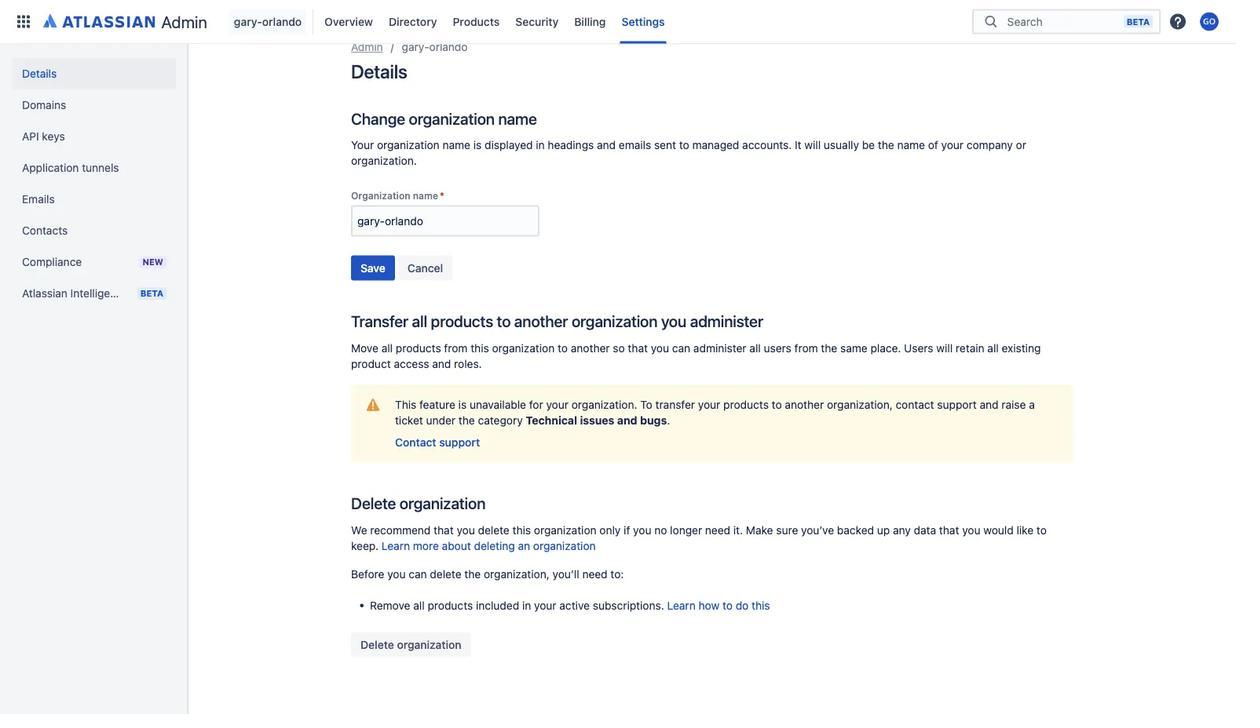 Task type: describe. For each thing, give the bounding box(es) containing it.
usually
[[824, 139, 859, 152]]

emails
[[619, 139, 651, 152]]

admin banner
[[0, 0, 1237, 44]]

directory
[[389, 15, 437, 28]]

the inside this feature is unavailable for your organization. to transfer your products to another organization, contact support and raise a ticket under the category
[[459, 414, 475, 427]]

organization inside we recommend that you delete this organization only if you no longer need it. make sure you've backed up any data that you would like to keep.
[[534, 524, 597, 537]]

the inside your organization name is displayed in headings and emails sent to managed accounts. it will usually be the name of your company or organization.
[[878, 139, 895, 152]]

0 horizontal spatial details
[[22, 67, 57, 80]]

all left users
[[750, 342, 761, 355]]

or
[[1016, 139, 1027, 152]]

0 horizontal spatial gary-orlando link
[[229, 9, 307, 34]]

admin inside "global navigation" element
[[161, 12, 207, 31]]

security
[[516, 15, 559, 28]]

atlassian
[[22, 287, 67, 300]]

if
[[624, 524, 630, 537]]

contact
[[395, 436, 436, 449]]

to
[[641, 399, 653, 412]]

delete organization inside delete organization button
[[361, 639, 462, 652]]

save button
[[351, 256, 395, 281]]

make
[[746, 524, 773, 537]]

remove
[[370, 600, 411, 613]]

longer
[[670, 524, 702, 537]]

change organization name
[[351, 110, 537, 128]]

and left bugs
[[617, 414, 638, 427]]

name up displayed
[[498, 110, 537, 128]]

1 horizontal spatial admin link
[[351, 38, 383, 57]]

your right transfer
[[698, 399, 721, 412]]

application tunnels link
[[13, 152, 176, 184]]

to inside move all products from this organization to another so that you can administer all users from the same place. users will retain all existing product access and roles.
[[558, 342, 568, 355]]

products inside this feature is unavailable for your organization. to transfer your products to another organization, contact support and raise a ticket under the category
[[724, 399, 769, 412]]

application
[[22, 161, 79, 174]]

0 vertical spatial another
[[514, 313, 568, 331]]

support inside this feature is unavailable for your organization. to transfer your products to another organization, contact support and raise a ticket under the category
[[938, 399, 977, 412]]

users
[[764, 342, 792, 355]]

billing link
[[570, 9, 611, 34]]

place.
[[871, 342, 901, 355]]

do
[[736, 600, 749, 613]]

domains link
[[13, 90, 176, 121]]

domains
[[22, 99, 66, 112]]

and inside this feature is unavailable for your organization. to transfer your products to another organization, contact support and raise a ticket under the category
[[980, 399, 999, 412]]

you right if on the right
[[633, 524, 652, 537]]

keys
[[42, 130, 65, 143]]

we
[[351, 524, 367, 537]]

name down change organization name
[[443, 139, 471, 152]]

delete inside button
[[361, 639, 394, 652]]

all for move all products from this organization to another so that you can administer all users from the same place. users will retain all existing product access and roles.
[[382, 342, 393, 355]]

name left *
[[413, 191, 438, 202]]

deleting
[[474, 540, 515, 553]]

another inside this feature is unavailable for your organization. to transfer your products to another organization, contact support and raise a ticket under the category
[[785, 399, 824, 412]]

users
[[904, 342, 934, 355]]

0 vertical spatial admin link
[[38, 9, 214, 34]]

0 vertical spatial administer
[[690, 313, 764, 331]]

same
[[841, 342, 868, 355]]

0 vertical spatial delete
[[351, 495, 396, 513]]

.
[[667, 414, 670, 427]]

will inside move all products from this organization to another so that you can administer all users from the same place. users will retain all existing product access and roles.
[[937, 342, 953, 355]]

how
[[699, 600, 720, 613]]

data
[[914, 524, 937, 537]]

organization
[[351, 191, 411, 202]]

application tunnels
[[22, 161, 119, 174]]

beta
[[140, 289, 163, 299]]

and inside move all products from this organization to another so that you can administer all users from the same place. users will retain all existing product access and roles.
[[432, 358, 451, 371]]

atlassian intelligence
[[22, 287, 129, 300]]

any
[[893, 524, 911, 537]]

before you can delete the organization, you'll need to:
[[351, 568, 624, 581]]

to:
[[611, 568, 624, 581]]

need inside we recommend that you delete this organization only if you no longer need it. make sure you've backed up any data that you would like to keep.
[[705, 524, 731, 537]]

0 horizontal spatial in
[[522, 600, 531, 613]]

learn how to do this link
[[667, 600, 770, 613]]

managed
[[693, 139, 740, 152]]

api keys link
[[13, 121, 176, 152]]

to inside this feature is unavailable for your organization. to transfer your products to another organization, contact support and raise a ticket under the category
[[772, 399, 782, 412]]

access
[[394, 358, 429, 371]]

is inside your organization name is displayed in headings and emails sent to managed accounts. it will usually be the name of your company or organization.
[[474, 139, 482, 152]]

transfer all products to another organization you administer
[[351, 313, 764, 331]]

retain
[[956, 342, 985, 355]]

you left 'would'
[[963, 524, 981, 537]]

headings
[[548, 139, 594, 152]]

another inside move all products from this organization to another so that you can administer all users from the same place. users will retain all existing product access and roles.
[[571, 342, 610, 355]]

0 horizontal spatial organization,
[[484, 568, 550, 581]]

tunnels
[[82, 161, 119, 174]]

toggle navigation image
[[173, 63, 207, 94]]

1 vertical spatial gary-orlando link
[[402, 38, 468, 57]]

Search field
[[1003, 7, 1124, 36]]

api keys
[[22, 130, 65, 143]]

1 vertical spatial gary-
[[402, 41, 429, 54]]

transfer
[[656, 399, 695, 412]]

help icon image
[[1169, 12, 1188, 31]]

organization inside your organization name is displayed in headings and emails sent to managed accounts. it will usually be the name of your company or organization.
[[377, 139, 440, 152]]

to inside we recommend that you delete this organization only if you no longer need it. make sure you've backed up any data that you would like to keep.
[[1037, 524, 1047, 537]]

only
[[600, 524, 621, 537]]

it.
[[734, 524, 743, 537]]

all right retain
[[988, 342, 999, 355]]

2 from from the left
[[795, 342, 818, 355]]

category
[[478, 414, 523, 427]]

accounts.
[[743, 139, 792, 152]]

all for transfer all products to another organization you administer
[[412, 313, 427, 331]]

cancel
[[408, 262, 443, 275]]

you inside move all products from this organization to another so that you can administer all users from the same place. users will retain all existing product access and roles.
[[651, 342, 669, 355]]

0 horizontal spatial learn
[[382, 540, 410, 553]]

products
[[453, 15, 500, 28]]

this
[[395, 399, 417, 412]]

global navigation element
[[9, 0, 973, 44]]

before
[[351, 568, 385, 581]]

contacts
[[22, 224, 68, 237]]

so
[[613, 342, 625, 355]]

your inside your organization name is displayed in headings and emails sent to managed accounts. it will usually be the name of your company or organization.
[[942, 139, 964, 152]]

1 from from the left
[[444, 342, 468, 355]]

no
[[655, 524, 667, 537]]

save
[[361, 262, 386, 275]]

displayed
[[485, 139, 533, 152]]

of
[[928, 139, 939, 152]]

to inside your organization name is displayed in headings and emails sent to managed accounts. it will usually be the name of your company or organization.
[[679, 139, 690, 152]]

products for move all products from this organization to another so that you can administer all users from the same place. users will retain all existing product access and roles.
[[396, 342, 441, 355]]

you up move all products from this organization to another so that you can administer all users from the same place. users will retain all existing product access and roles.
[[661, 313, 687, 331]]

can inside move all products from this organization to another so that you can administer all users from the same place. users will retain all existing product access and roles.
[[672, 342, 691, 355]]

delete organization button
[[351, 633, 471, 658]]

1 vertical spatial learn
[[667, 600, 696, 613]]

organization inside move all products from this organization to another so that you can administer all users from the same place. users will retain all existing product access and roles.
[[492, 342, 555, 355]]

0 horizontal spatial support
[[439, 436, 480, 449]]

you've
[[801, 524, 834, 537]]

included
[[476, 600, 519, 613]]

in inside your organization name is displayed in headings and emails sent to managed accounts. it will usually be the name of your company or organization.
[[536, 139, 545, 152]]

*
[[440, 191, 444, 202]]

the down 'learn more about deleting an organization' link
[[465, 568, 481, 581]]



Task type: locate. For each thing, give the bounding box(es) containing it.
that inside move all products from this organization to another so that you can administer all users from the same place. users will retain all existing product access and roles.
[[628, 342, 648, 355]]

0 vertical spatial gary-
[[234, 15, 262, 28]]

that up 'about'
[[434, 524, 454, 537]]

delete up we at the left bottom of page
[[351, 495, 396, 513]]

details link
[[13, 58, 176, 90]]

0 horizontal spatial admin
[[161, 12, 207, 31]]

move
[[351, 342, 379, 355]]

orlando
[[262, 15, 302, 28], [429, 41, 468, 54]]

1 vertical spatial in
[[522, 600, 531, 613]]

2 horizontal spatial that
[[940, 524, 960, 537]]

under
[[426, 414, 456, 427]]

billing
[[574, 15, 606, 28]]

1 horizontal spatial details
[[351, 61, 407, 83]]

1 horizontal spatial learn
[[667, 600, 696, 613]]

products down users
[[724, 399, 769, 412]]

in left headings on the top left of page
[[536, 139, 545, 152]]

overview
[[325, 15, 373, 28]]

support right contact
[[938, 399, 977, 412]]

orlando inside "global navigation" element
[[262, 15, 302, 28]]

compliance
[[22, 256, 82, 269]]

1 horizontal spatial this
[[513, 524, 531, 537]]

0 horizontal spatial this
[[471, 342, 489, 355]]

administer inside move all products from this organization to another so that you can administer all users from the same place. users will retain all existing product access and roles.
[[694, 342, 747, 355]]

1 vertical spatial administer
[[694, 342, 747, 355]]

0 horizontal spatial admin link
[[38, 9, 214, 34]]

more
[[413, 540, 439, 553]]

backed
[[837, 524, 874, 537]]

roles.
[[454, 358, 482, 371]]

products for remove all products included in your active subscriptions. learn how to do this
[[428, 600, 473, 613]]

to
[[679, 139, 690, 152], [497, 313, 511, 331], [558, 342, 568, 355], [772, 399, 782, 412], [1037, 524, 1047, 537], [723, 600, 733, 613]]

your left active
[[534, 600, 557, 613]]

1 horizontal spatial need
[[705, 524, 731, 537]]

beta
[[1127, 16, 1150, 27]]

existing
[[1002, 342, 1041, 355]]

0 horizontal spatial gary-
[[234, 15, 262, 28]]

all
[[412, 313, 427, 331], [382, 342, 393, 355], [750, 342, 761, 355], [988, 342, 999, 355], [413, 600, 425, 613]]

feature
[[420, 399, 456, 412]]

from right users
[[795, 342, 818, 355]]

1 vertical spatial is
[[459, 399, 467, 412]]

need left to:
[[583, 568, 608, 581]]

1 horizontal spatial gary-orlando
[[402, 41, 468, 54]]

products
[[431, 313, 493, 331], [396, 342, 441, 355], [724, 399, 769, 412], [428, 600, 473, 613]]

0 vertical spatial this
[[471, 342, 489, 355]]

1 vertical spatial another
[[571, 342, 610, 355]]

1 horizontal spatial organization,
[[827, 399, 893, 412]]

products for transfer all products to another organization you administer
[[431, 313, 493, 331]]

1 horizontal spatial is
[[474, 139, 482, 152]]

0 vertical spatial can
[[672, 342, 691, 355]]

gary-orlando inside "global navigation" element
[[234, 15, 302, 28]]

1 vertical spatial organization.
[[572, 399, 638, 412]]

for
[[529, 399, 543, 412]]

all right remove
[[413, 600, 425, 613]]

0 vertical spatial support
[[938, 399, 977, 412]]

delete
[[478, 524, 510, 537], [430, 568, 462, 581]]

1 vertical spatial admin
[[351, 41, 383, 54]]

we recommend that you delete this organization only if you no longer need it. make sure you've backed up any data that you would like to keep.
[[351, 524, 1047, 553]]

products left "included"
[[428, 600, 473, 613]]

cancel button
[[398, 256, 453, 281]]

will
[[805, 139, 821, 152], [937, 342, 953, 355]]

1 horizontal spatial in
[[536, 139, 545, 152]]

2 horizontal spatial another
[[785, 399, 824, 412]]

0 vertical spatial orlando
[[262, 15, 302, 28]]

admin
[[161, 12, 207, 31], [351, 41, 383, 54]]

1 horizontal spatial support
[[938, 399, 977, 412]]

admin link
[[38, 9, 214, 34], [351, 38, 383, 57]]

contacts link
[[13, 215, 176, 247]]

and left the roles.
[[432, 358, 451, 371]]

organization. inside your organization name is displayed in headings and emails sent to managed accounts. it will usually be the name of your company or organization.
[[351, 155, 417, 168]]

that right so
[[628, 342, 648, 355]]

gary- inside "global navigation" element
[[234, 15, 262, 28]]

1 vertical spatial orlando
[[429, 41, 468, 54]]

0 horizontal spatial orlando
[[262, 15, 302, 28]]

the inside move all products from this organization to another so that you can administer all users from the same place. users will retain all existing product access and roles.
[[821, 342, 838, 355]]

0 horizontal spatial gary-orlando
[[234, 15, 302, 28]]

contact
[[896, 399, 935, 412]]

1 horizontal spatial from
[[795, 342, 818, 355]]

sure
[[776, 524, 798, 537]]

all right move
[[382, 342, 393, 355]]

organization. down the your
[[351, 155, 417, 168]]

delete down 'about'
[[430, 568, 462, 581]]

will left retain
[[937, 342, 953, 355]]

0 horizontal spatial that
[[434, 524, 454, 537]]

0 horizontal spatial delete
[[430, 568, 462, 581]]

that
[[628, 342, 648, 355], [434, 524, 454, 537], [940, 524, 960, 537]]

1 horizontal spatial organization.
[[572, 399, 638, 412]]

1 horizontal spatial delete
[[478, 524, 510, 537]]

1 horizontal spatial gary-orlando link
[[402, 38, 468, 57]]

1 horizontal spatial will
[[937, 342, 953, 355]]

0 horizontal spatial from
[[444, 342, 468, 355]]

your
[[351, 139, 374, 152]]

1 vertical spatial delete organization
[[361, 639, 462, 652]]

a
[[1029, 399, 1035, 412]]

remove all products included in your active subscriptions. learn how to do this
[[370, 600, 770, 613]]

contact support
[[395, 436, 480, 449]]

all for remove all products included in your active subscriptions. learn how to do this
[[413, 600, 425, 613]]

need left it.
[[705, 524, 731, 537]]

it
[[795, 139, 802, 152]]

organization. up "technical issues and bugs ."
[[572, 399, 638, 412]]

0 vertical spatial in
[[536, 139, 545, 152]]

the left same
[[821, 342, 838, 355]]

will inside your organization name is displayed in headings and emails sent to managed accounts. it will usually be the name of your company or organization.
[[805, 139, 821, 152]]

organization, left contact
[[827, 399, 893, 412]]

gary-orlando for the leftmost gary-orlando link
[[234, 15, 302, 28]]

security link
[[511, 9, 563, 34]]

0 horizontal spatial can
[[409, 568, 427, 581]]

0 vertical spatial learn
[[382, 540, 410, 553]]

settings link
[[617, 9, 670, 34]]

active
[[560, 600, 590, 613]]

admin up toggle navigation image
[[161, 12, 207, 31]]

and
[[597, 139, 616, 152], [432, 358, 451, 371], [980, 399, 999, 412], [617, 414, 638, 427]]

1 vertical spatial admin link
[[351, 38, 383, 57]]

0 vertical spatial organization,
[[827, 399, 893, 412]]

this
[[471, 342, 489, 355], [513, 524, 531, 537], [752, 600, 770, 613]]

0 vertical spatial delete
[[478, 524, 510, 537]]

1 vertical spatial gary-orlando
[[402, 41, 468, 54]]

None field
[[353, 207, 538, 236]]

this up an at left
[[513, 524, 531, 537]]

organization, inside this feature is unavailable for your organization. to transfer your products to another organization, contact support and raise a ticket under the category
[[827, 399, 893, 412]]

name left of
[[898, 139, 925, 152]]

you right so
[[651, 342, 669, 355]]

you'll
[[553, 568, 580, 581]]

like
[[1017, 524, 1034, 537]]

and left emails
[[597, 139, 616, 152]]

1 vertical spatial support
[[439, 436, 480, 449]]

organization
[[409, 110, 495, 128], [377, 139, 440, 152], [572, 313, 658, 331], [492, 342, 555, 355], [400, 495, 486, 513], [534, 524, 597, 537], [533, 540, 596, 553], [397, 639, 462, 652]]

0 horizontal spatial is
[[459, 399, 467, 412]]

0 horizontal spatial will
[[805, 139, 821, 152]]

1 horizontal spatial gary-
[[402, 41, 429, 54]]

administer left users
[[694, 342, 747, 355]]

overview link
[[320, 9, 378, 34]]

1 vertical spatial organization,
[[484, 568, 550, 581]]

details up the change at the top left of the page
[[351, 61, 407, 83]]

this inside move all products from this organization to another so that you can administer all users from the same place. users will retain all existing product access and roles.
[[471, 342, 489, 355]]

administer up move all products from this organization to another so that you can administer all users from the same place. users will retain all existing product access and roles.
[[690, 313, 764, 331]]

emails
[[22, 193, 55, 206]]

0 vertical spatial is
[[474, 139, 482, 152]]

keep.
[[351, 540, 379, 553]]

settings
[[622, 15, 665, 28]]

delete down remove
[[361, 639, 394, 652]]

in right "included"
[[522, 600, 531, 613]]

1 vertical spatial need
[[583, 568, 608, 581]]

admin down overview "link"
[[351, 41, 383, 54]]

this up the roles.
[[471, 342, 489, 355]]

gary-orlando for bottom gary-orlando link
[[402, 41, 468, 54]]

1 vertical spatial delete
[[430, 568, 462, 581]]

is
[[474, 139, 482, 152], [459, 399, 467, 412]]

is right feature
[[459, 399, 467, 412]]

your
[[942, 139, 964, 152], [546, 399, 569, 412], [698, 399, 721, 412], [534, 600, 557, 613]]

appswitcher icon image
[[14, 12, 33, 31]]

will right it on the top of the page
[[805, 139, 821, 152]]

raise
[[1002, 399, 1026, 412]]

1 vertical spatial delete
[[361, 639, 394, 652]]

your organization name is displayed in headings and emails sent to managed accounts. it will usually be the name of your company or organization.
[[351, 139, 1027, 168]]

2 vertical spatial another
[[785, 399, 824, 412]]

0 vertical spatial will
[[805, 139, 821, 152]]

about
[[442, 540, 471, 553]]

0 vertical spatial organization.
[[351, 155, 417, 168]]

0 vertical spatial need
[[705, 524, 731, 537]]

admin link up details link
[[38, 9, 214, 34]]

learn down recommend on the bottom of the page
[[382, 540, 410, 553]]

an
[[518, 540, 530, 553]]

account image
[[1200, 12, 1219, 31]]

0 horizontal spatial another
[[514, 313, 568, 331]]

be
[[862, 139, 875, 152]]

your right of
[[942, 139, 964, 152]]

subscriptions.
[[593, 600, 664, 613]]

delete organization down remove
[[361, 639, 462, 652]]

you
[[661, 313, 687, 331], [651, 342, 669, 355], [457, 524, 475, 537], [633, 524, 652, 537], [963, 524, 981, 537], [387, 568, 406, 581]]

delete inside we recommend that you delete this organization only if you no longer need it. make sure you've backed up any data that you would like to keep.
[[478, 524, 510, 537]]

1 vertical spatial this
[[513, 524, 531, 537]]

1 horizontal spatial another
[[571, 342, 610, 355]]

0 vertical spatial delete organization
[[351, 495, 486, 513]]

change
[[351, 110, 405, 128]]

from up the roles.
[[444, 342, 468, 355]]

the right be
[[878, 139, 895, 152]]

gary-orlando link
[[229, 9, 307, 34], [402, 38, 468, 57]]

intelligence
[[70, 287, 129, 300]]

0 vertical spatial gary-orlando
[[234, 15, 302, 28]]

1 vertical spatial can
[[409, 568, 427, 581]]

products up the roles.
[[431, 313, 493, 331]]

you up 'about'
[[457, 524, 475, 537]]

unavailable
[[470, 399, 526, 412]]

2 vertical spatial this
[[752, 600, 770, 613]]

and inside your organization name is displayed in headings and emails sent to managed accounts. it will usually be the name of your company or organization.
[[597, 139, 616, 152]]

1 horizontal spatial can
[[672, 342, 691, 355]]

is inside this feature is unavailable for your organization. to transfer your products to another organization, contact support and raise a ticket under the category
[[459, 399, 467, 412]]

product
[[351, 358, 391, 371]]

that right data
[[940, 524, 960, 537]]

atlassian image
[[43, 11, 155, 30], [43, 11, 155, 30]]

products link
[[448, 9, 505, 34]]

directory link
[[384, 9, 442, 34]]

emails link
[[13, 184, 176, 215]]

details up domains
[[22, 67, 57, 80]]

0 vertical spatial admin
[[161, 12, 207, 31]]

1 horizontal spatial orlando
[[429, 41, 468, 54]]

0 horizontal spatial organization.
[[351, 155, 417, 168]]

another
[[514, 313, 568, 331], [571, 342, 610, 355], [785, 399, 824, 412]]

you right "before"
[[387, 568, 406, 581]]

bugs
[[640, 414, 667, 427]]

products inside move all products from this organization to another so that you can administer all users from the same place. users will retain all existing product access and roles.
[[396, 342, 441, 355]]

delete up deleting
[[478, 524, 510, 537]]

move all products from this organization to another so that you can administer all users from the same place. users will retain all existing product access and roles.
[[351, 342, 1041, 371]]

orlando down products link
[[429, 41, 468, 54]]

can down the more
[[409, 568, 427, 581]]

issues
[[580, 414, 615, 427]]

all right transfer
[[412, 313, 427, 331]]

organization, down an at left
[[484, 568, 550, 581]]

organization name *
[[351, 191, 444, 202]]

learn more about deleting an organization link
[[382, 540, 596, 553]]

and left raise at right bottom
[[980, 399, 999, 412]]

admin link down overview "link"
[[351, 38, 383, 57]]

2 horizontal spatial this
[[752, 600, 770, 613]]

technical
[[526, 414, 577, 427]]

can up transfer
[[672, 342, 691, 355]]

1 horizontal spatial that
[[628, 342, 648, 355]]

0 horizontal spatial need
[[583, 568, 608, 581]]

organization. inside this feature is unavailable for your organization. to transfer your products to another organization, contact support and raise a ticket under the category
[[572, 399, 638, 412]]

orlando left overview
[[262, 15, 302, 28]]

search icon image
[[982, 14, 1001, 29]]

learn left how
[[667, 600, 696, 613]]

would
[[984, 524, 1014, 537]]

0 vertical spatial gary-orlando link
[[229, 9, 307, 34]]

gary-orlando
[[234, 15, 302, 28], [402, 41, 468, 54]]

company
[[967, 139, 1013, 152]]

1 horizontal spatial admin
[[351, 41, 383, 54]]

ticket
[[395, 414, 423, 427]]

organization inside button
[[397, 639, 462, 652]]

is left displayed
[[474, 139, 482, 152]]

delete organization up recommend on the bottom of the page
[[351, 495, 486, 513]]

support down under
[[439, 436, 480, 449]]

1 vertical spatial will
[[937, 342, 953, 355]]

this right do
[[752, 600, 770, 613]]

products up access
[[396, 342, 441, 355]]

your up technical
[[546, 399, 569, 412]]

the right under
[[459, 414, 475, 427]]

technical issues and bugs .
[[526, 414, 670, 427]]

this inside we recommend that you delete this organization only if you no longer need it. make sure you've backed up any data that you would like to keep.
[[513, 524, 531, 537]]



Task type: vqa. For each thing, say whether or not it's contained in the screenshot.
active
yes



